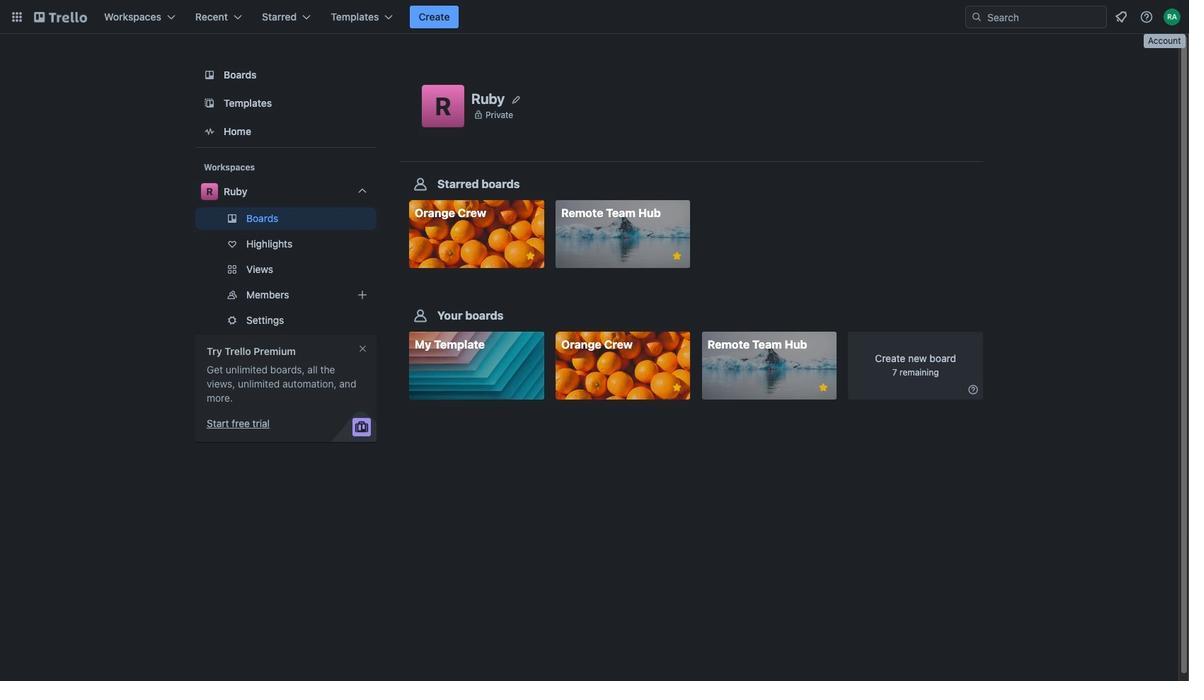 Task type: describe. For each thing, give the bounding box(es) containing it.
open information menu image
[[1140, 10, 1154, 24]]

click to unstar this board. it will be removed from your starred list. image
[[817, 382, 830, 395]]

home image
[[201, 123, 218, 140]]

add image
[[354, 287, 371, 304]]

back to home image
[[34, 6, 87, 28]]

ruby anderson (rubyanderson7) image
[[1164, 8, 1181, 25]]



Task type: locate. For each thing, give the bounding box(es) containing it.
Search field
[[983, 7, 1107, 27]]

board image
[[201, 67, 218, 84]]

primary element
[[0, 0, 1190, 34]]

search image
[[972, 11, 983, 23]]

template board image
[[201, 95, 218, 112]]

0 notifications image
[[1113, 8, 1130, 25]]

sm image
[[967, 383, 981, 397]]

tooltip
[[1144, 34, 1186, 48]]



Task type: vqa. For each thing, say whether or not it's contained in the screenshot.
G
no



